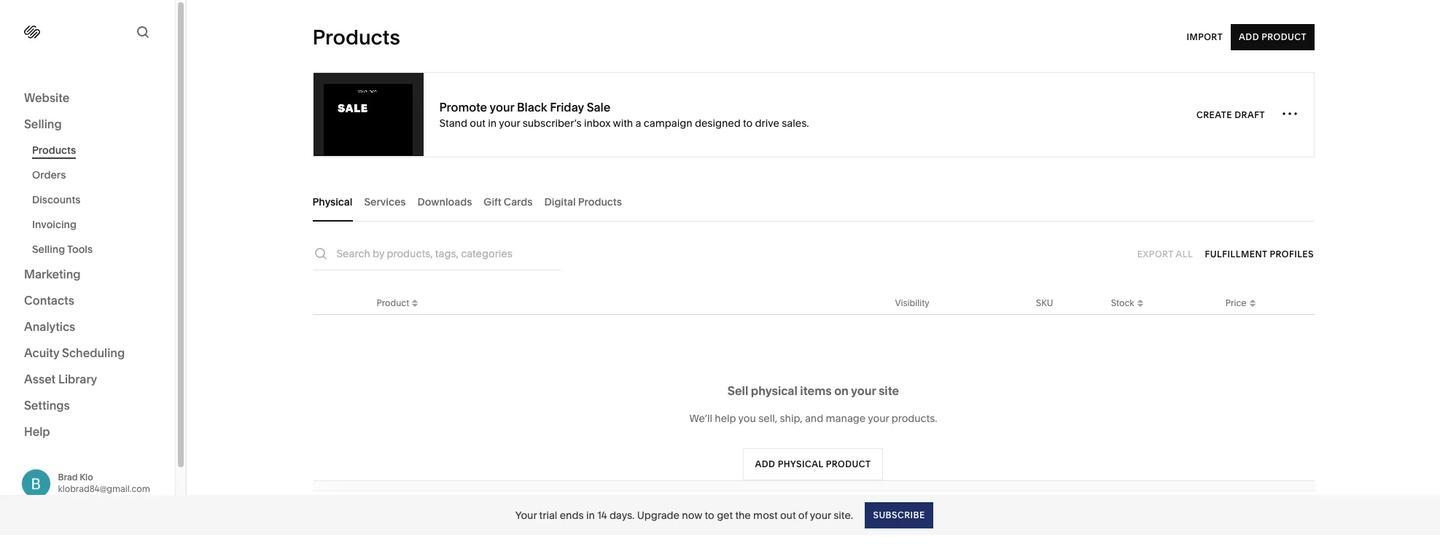 Task type: locate. For each thing, give the bounding box(es) containing it.
1 horizontal spatial product
[[1261, 31, 1306, 42]]

0 vertical spatial to
[[743, 116, 753, 129]]

klo
[[80, 472, 93, 483]]

website
[[24, 90, 70, 105]]

1 vertical spatial physical
[[778, 459, 824, 470]]

product inside add product "button"
[[1261, 31, 1306, 42]]

0 vertical spatial physical
[[751, 384, 798, 398]]

export all button
[[1138, 241, 1193, 267]]

create draft
[[1197, 109, 1266, 120]]

1 horizontal spatial to
[[743, 116, 753, 129]]

acuity
[[24, 346, 59, 360]]

in left 14
[[586, 509, 595, 522]]

1 vertical spatial add
[[756, 459, 776, 470]]

1 vertical spatial products
[[32, 144, 76, 157]]

Search by products, tags, categories field
[[337, 246, 561, 262]]

physical up sell,
[[751, 384, 798, 398]]

we'll help you sell, ship, and manage your products.
[[689, 412, 937, 425]]

1 horizontal spatial out
[[780, 509, 796, 522]]

your right on
[[851, 384, 876, 398]]

0 horizontal spatial add
[[756, 459, 776, 470]]

acuity scheduling link
[[24, 345, 151, 362]]

2 vertical spatial products
[[578, 195, 622, 208]]

to left "drive"
[[743, 116, 753, 129]]

0 vertical spatial products
[[312, 25, 400, 50]]

1 vertical spatial out
[[780, 509, 796, 522]]

your down site
[[868, 412, 889, 425]]

products link
[[32, 138, 159, 163]]

library
[[58, 372, 97, 386]]

gift
[[484, 195, 501, 208]]

out left 'of'
[[780, 509, 796, 522]]

out inside promote your black friday sale stand out in your subscriber's inbox with a campaign designed to drive sales.
[[470, 116, 486, 129]]

ends
[[560, 509, 584, 522]]

you
[[738, 412, 756, 425]]

0 vertical spatial in
[[488, 116, 497, 129]]

1 vertical spatial selling
[[32, 243, 65, 256]]

physical inside 'button'
[[778, 459, 824, 470]]

0 vertical spatial product
[[1261, 31, 1306, 42]]

stand
[[439, 116, 467, 129]]

add down sell,
[[756, 459, 776, 470]]

black
[[517, 100, 547, 114]]

sell physical items on your site
[[728, 384, 899, 398]]

site
[[879, 384, 899, 398]]

physical down ship,
[[778, 459, 824, 470]]

selling down website
[[24, 117, 62, 131]]

designed
[[695, 116, 741, 129]]

import
[[1186, 31, 1223, 42]]

your
[[515, 509, 537, 522]]

your trial ends in 14 days. upgrade now to get the most out of your site.
[[515, 509, 853, 522]]

digital products
[[544, 195, 622, 208]]

help
[[24, 424, 50, 439]]

get
[[717, 509, 733, 522]]

physical for add
[[778, 459, 824, 470]]

add physical product
[[756, 459, 871, 470]]

asset library link
[[24, 371, 151, 389]]

1 vertical spatial in
[[586, 509, 595, 522]]

1 horizontal spatial add
[[1239, 31, 1259, 42]]

0 horizontal spatial products
[[32, 144, 76, 157]]

product
[[826, 459, 871, 470]]

with
[[613, 116, 633, 129]]

and
[[805, 412, 823, 425]]

marketing link
[[24, 266, 151, 284]]

your left black
[[490, 100, 514, 114]]

cards
[[504, 195, 533, 208]]

trial
[[539, 509, 557, 522]]

services
[[364, 195, 406, 208]]

gift cards
[[484, 195, 533, 208]]

selling tools link
[[32, 237, 159, 262]]

of
[[798, 509, 808, 522]]

products
[[312, 25, 400, 50], [32, 144, 76, 157], [578, 195, 622, 208]]

to left "get"
[[705, 509, 715, 522]]

to inside promote your black friday sale stand out in your subscriber's inbox with a campaign designed to drive sales.
[[743, 116, 753, 129]]

products inside digital products button
[[578, 195, 622, 208]]

in right "stand"
[[488, 116, 497, 129]]

klobrad84@gmail.com
[[58, 484, 150, 495]]

invoicing
[[32, 218, 77, 231]]

selling up marketing
[[32, 243, 65, 256]]

0 vertical spatial out
[[470, 116, 486, 129]]

out down promote
[[470, 116, 486, 129]]

tab list containing physical
[[312, 182, 1314, 222]]

on
[[834, 384, 849, 398]]

sku
[[1036, 297, 1053, 308]]

product
[[1261, 31, 1306, 42], [377, 297, 409, 308]]

acuity scheduling
[[24, 346, 125, 360]]

draft
[[1235, 109, 1266, 120]]

tools
[[67, 243, 93, 256]]

items
[[800, 384, 832, 398]]

add inside "button"
[[1239, 31, 1259, 42]]

promote your black friday sale stand out in your subscriber's inbox with a campaign designed to drive sales.
[[439, 100, 809, 129]]

stock
[[1111, 297, 1134, 308]]

dropdown icon image
[[409, 295, 421, 307], [1134, 295, 1146, 307], [1247, 295, 1258, 307], [409, 299, 421, 311], [1134, 299, 1146, 311], [1247, 299, 1258, 311]]

add right import
[[1239, 31, 1259, 42]]

selling for selling tools
[[32, 243, 65, 256]]

discounts link
[[32, 187, 159, 212]]

marketing
[[24, 267, 81, 281]]

add
[[1239, 31, 1259, 42], [756, 459, 776, 470]]

settings link
[[24, 397, 151, 415]]

your right 'of'
[[810, 509, 831, 522]]

your
[[490, 100, 514, 114], [499, 116, 520, 129], [851, 384, 876, 398], [868, 412, 889, 425], [810, 509, 831, 522]]

products.
[[892, 412, 937, 425]]

add for add product
[[1239, 31, 1259, 42]]

0 horizontal spatial in
[[488, 116, 497, 129]]

2 horizontal spatial products
[[578, 195, 622, 208]]

0 vertical spatial selling
[[24, 117, 62, 131]]

in inside promote your black friday sale stand out in your subscriber's inbox with a campaign designed to drive sales.
[[488, 116, 497, 129]]

digital
[[544, 195, 576, 208]]

1 vertical spatial to
[[705, 509, 715, 522]]

tab list
[[312, 182, 1314, 222]]

0 vertical spatial add
[[1239, 31, 1259, 42]]

brad
[[58, 472, 78, 483]]

selling tools
[[32, 243, 93, 256]]

add inside 'button'
[[756, 459, 776, 470]]

physical
[[751, 384, 798, 398], [778, 459, 824, 470]]

0 horizontal spatial product
[[377, 297, 409, 308]]

1 vertical spatial product
[[377, 297, 409, 308]]

0 horizontal spatial out
[[470, 116, 486, 129]]

profiles
[[1270, 248, 1314, 259]]



Task type: vqa. For each thing, say whether or not it's contained in the screenshot.
Engagement
no



Task type: describe. For each thing, give the bounding box(es) containing it.
contacts link
[[24, 292, 151, 310]]

visibility
[[895, 297, 929, 308]]

digital products button
[[544, 182, 622, 222]]

drive
[[755, 116, 779, 129]]

subscriber's
[[523, 116, 582, 129]]

manage
[[826, 412, 866, 425]]

fulfillment
[[1206, 248, 1268, 259]]

sell
[[728, 384, 748, 398]]

now
[[682, 509, 702, 522]]

downloads
[[418, 195, 472, 208]]

contacts
[[24, 293, 74, 308]]

physical button
[[312, 182, 353, 222]]

import button
[[1186, 24, 1223, 50]]

the
[[735, 509, 751, 522]]

discounts
[[32, 193, 81, 206]]

selling link
[[24, 116, 151, 133]]

add product
[[1239, 31, 1306, 42]]

export all
[[1138, 248, 1193, 259]]

all
[[1176, 248, 1193, 259]]

analytics
[[24, 319, 75, 334]]

0 horizontal spatial to
[[705, 509, 715, 522]]

orders
[[32, 168, 66, 182]]

your down black
[[499, 116, 520, 129]]

subscribe
[[873, 509, 925, 520]]

days.
[[610, 509, 635, 522]]

settings
[[24, 398, 70, 413]]

ship,
[[780, 412, 803, 425]]

gift cards button
[[484, 182, 533, 222]]

campaign
[[644, 116, 692, 129]]

invoicing link
[[32, 212, 159, 237]]

services button
[[364, 182, 406, 222]]

1 horizontal spatial in
[[586, 509, 595, 522]]

asset
[[24, 372, 56, 386]]

price
[[1226, 297, 1247, 308]]

orders link
[[32, 163, 159, 187]]

physical for sell
[[751, 384, 798, 398]]

downloads button
[[418, 182, 472, 222]]

friday
[[550, 100, 584, 114]]

products inside products link
[[32, 144, 76, 157]]

fulfillment profiles button
[[1206, 241, 1314, 267]]

most
[[753, 509, 778, 522]]

upgrade
[[637, 509, 680, 522]]

1 horizontal spatial products
[[312, 25, 400, 50]]

analytics link
[[24, 319, 151, 336]]

a
[[636, 116, 641, 129]]

inbox
[[584, 116, 611, 129]]

14
[[597, 509, 607, 522]]

help
[[715, 412, 736, 425]]

sale
[[587, 100, 611, 114]]

we'll
[[689, 412, 712, 425]]

asset library
[[24, 372, 97, 386]]

website link
[[24, 90, 151, 107]]

subscribe button
[[865, 502, 933, 528]]

sell,
[[759, 412, 777, 425]]

selling for selling
[[24, 117, 62, 131]]

brad klo klobrad84@gmail.com
[[58, 472, 150, 495]]

export
[[1138, 248, 1174, 259]]

add product button
[[1231, 24, 1314, 50]]

add physical product button
[[743, 448, 884, 481]]

add for add physical product
[[756, 459, 776, 470]]

help link
[[24, 424, 50, 440]]

physical
[[312, 195, 353, 208]]

create draft button
[[1197, 102, 1266, 128]]

scheduling
[[62, 346, 125, 360]]

promote
[[439, 100, 487, 114]]

fulfillment profiles
[[1206, 248, 1314, 259]]

site.
[[834, 509, 853, 522]]

create
[[1197, 109, 1233, 120]]



